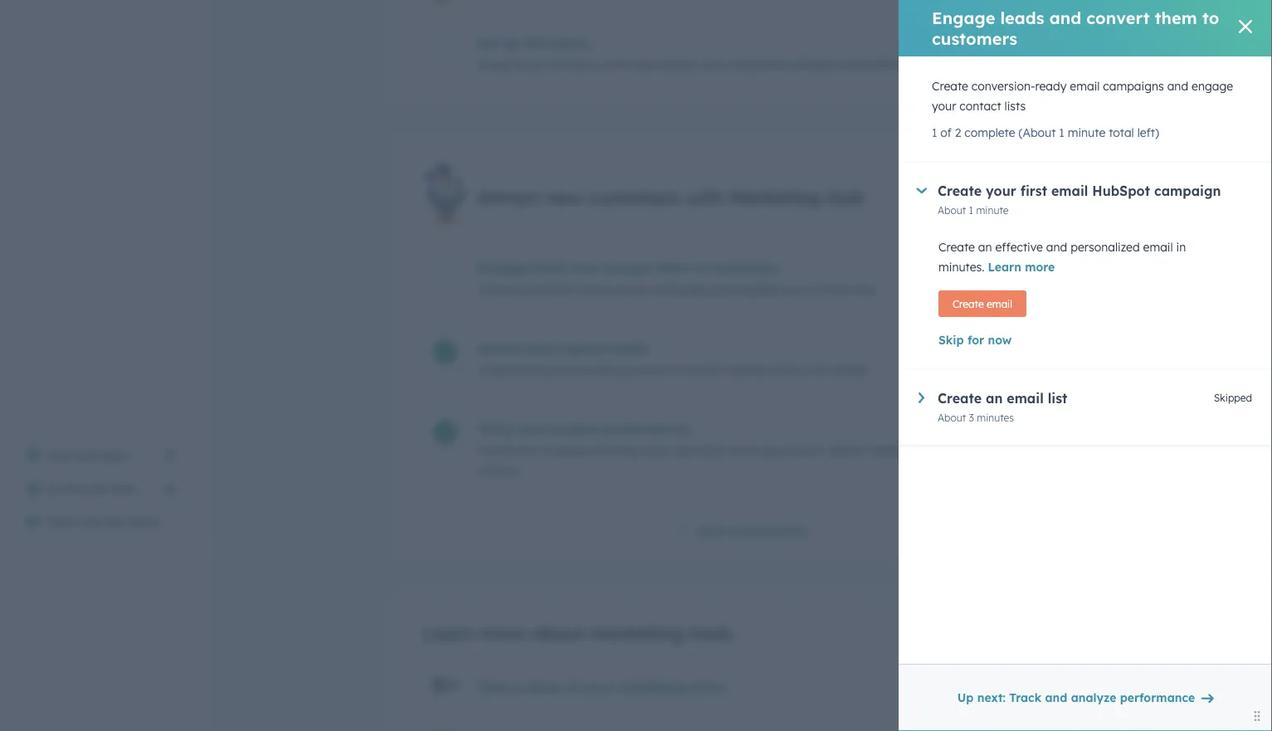 Task type: describe. For each thing, give the bounding box(es) containing it.
basics
[[550, 35, 591, 52]]

team
[[109, 481, 138, 496]]

convert inside attract and capture leads create professional-looking forms to convert website visitors into leads
[[681, 362, 722, 377]]

hide completed (2) button
[[678, 521, 807, 542]]

personalized
[[1071, 240, 1140, 254]]

1 vertical spatial about
[[532, 622, 585, 644]]

track inside up next: track and analyze performance button
[[1009, 691, 1042, 705]]

2 link opens in a new window image from the top
[[164, 450, 176, 462]]

(2)
[[792, 523, 807, 538]]

1 vertical spatial marketing
[[619, 679, 688, 695]]

start tasks button
[[941, 35, 1062, 68]]

website inside attract and capture leads create professional-looking forms to convert website visitors into leads
[[726, 362, 768, 377]]

50%
[[1042, 261, 1062, 273]]

left
[[1047, 282, 1062, 294]]

completed
[[727, 523, 788, 538]]

forms
[[632, 362, 663, 377]]

about inside create your first email hubspot campaign about 1 minute
[[938, 204, 966, 216]]

contacts,
[[548, 57, 598, 72]]

complete
[[965, 125, 1016, 140]]

email inside create conversion-ready email campaigns and engage your contact lists
[[1070, 79, 1100, 93]]

learn more
[[988, 260, 1055, 274]]

set
[[478, 35, 499, 52]]

email inside create an email list about 3 minutes
[[1007, 390, 1044, 407]]

tracking
[[594, 443, 639, 457]]

up next: track and analyze performance
[[958, 691, 1195, 705]]

1 inside create your first email hubspot campaign about 1 minute
[[969, 204, 974, 216]]

create an email list about 3 minutes
[[938, 390, 1068, 424]]

install
[[478, 443, 512, 457]]

0 horizontal spatial of
[[567, 679, 581, 695]]

hub
[[827, 186, 864, 208]]

up next: track and analyze performance button
[[947, 681, 1225, 715]]

(about
[[1019, 125, 1056, 140]]

about inside create an email list about 3 minutes
[[938, 411, 966, 424]]

left)
[[1138, 125, 1160, 140]]

0 vertical spatial tools
[[689, 622, 733, 644]]

engage inside engage leads and convert them to customers create conversion-ready email campaigns and engage your contact lists
[[737, 282, 779, 296]]

about 1 minutes left
[[968, 282, 1062, 294]]

1 link opens in a new window image from the top
[[164, 446, 176, 466]]

hubspot inside create your first email hubspot campaign about 1 minute
[[1093, 183, 1150, 199]]

1 right (about
[[1059, 125, 1065, 140]]

job! for performance
[[1045, 443, 1062, 455]]

hide completed (2)
[[696, 523, 807, 538]]

set up the basics import your contacts, invite teammates, and understand hubspot properties
[[478, 35, 901, 72]]

great job! for attract and capture leads
[[1016, 362, 1062, 375]]

create email link
[[939, 291, 1027, 317]]

track inside 'track and analyze performance install your hubspot tracking code, and learn more about your visitors' website activity'
[[478, 420, 515, 437]]

first
[[1021, 183, 1048, 199]]

invite your team
[[46, 481, 138, 496]]

start tasks
[[962, 44, 1024, 59]]

campaigns inside create conversion-ready email campaigns and engage your contact lists
[[1103, 79, 1164, 93]]

1 horizontal spatial minute
[[1068, 125, 1106, 140]]

your inside create conversion-ready email campaigns and engage your contact lists
[[932, 99, 957, 113]]

engage leads and convert them to customers
[[932, 7, 1220, 49]]

code,
[[643, 443, 672, 457]]

invite
[[46, 481, 78, 496]]

with
[[686, 186, 724, 208]]

start overview demo link
[[17, 505, 186, 539]]

leads inside engage leads and convert them to customers
[[1001, 7, 1045, 28]]

create your first email hubspot campaign about 1 minute
[[938, 183, 1221, 216]]

to for engage leads and convert them to customers create conversion-ready email campaigns and engage your contact lists
[[694, 259, 708, 276]]

effective
[[996, 240, 1043, 254]]

start overview demo
[[46, 515, 161, 529]]

caret image for create an email list
[[919, 393, 925, 403]]

take a demo of your marketing tools
[[478, 679, 725, 695]]

create email
[[953, 298, 1013, 310]]

now
[[988, 333, 1012, 347]]

create for create an effective and personalized email in minutes.
[[939, 240, 975, 254]]

view
[[46, 448, 73, 463]]

to inside attract and capture leads create professional-looking forms to convert website visitors into leads
[[667, 362, 678, 377]]

and inside button
[[1045, 691, 1068, 705]]

1 left 2
[[932, 125, 937, 140]]

hubspot inside 'track and analyze performance install your hubspot tracking code, and learn more about your visitors' website activity'
[[543, 443, 591, 457]]

more inside 'track and analyze performance install your hubspot tracking code, and learn more about your visitors' website activity'
[[730, 443, 759, 457]]

skipped
[[1214, 392, 1253, 404]]

and inside create an effective and personalized email in minutes.
[[1047, 240, 1068, 254]]

list
[[1048, 390, 1068, 407]]

campaign
[[1155, 183, 1221, 199]]

and inside engage leads and convert them to customers
[[1050, 7, 1082, 28]]

teammates,
[[634, 57, 700, 72]]

visitors
[[771, 362, 810, 377]]

create for create email
[[953, 298, 984, 310]]

0 vertical spatial marketing
[[591, 622, 684, 644]]

attract and capture leads button
[[478, 340, 928, 356]]

invite
[[601, 57, 631, 72]]

a
[[513, 679, 522, 695]]

3
[[969, 411, 974, 424]]

your inside 'button'
[[82, 481, 106, 496]]

1 vertical spatial about
[[968, 282, 997, 294]]

engage leads and convert them to customers create conversion-ready email campaigns and engage your contact lists
[[478, 259, 876, 296]]

for
[[968, 333, 985, 347]]

create inside attract and capture leads create professional-looking forms to convert website visitors into leads
[[478, 362, 514, 377]]

understand
[[727, 57, 790, 72]]

take
[[478, 679, 509, 695]]

analyze inside button
[[1071, 691, 1117, 705]]

create inside engage leads and convert them to customers create conversion-ready email campaigns and engage your contact lists
[[478, 282, 514, 296]]

conversion- inside engage leads and convert them to customers create conversion-ready email campaigns and engage your contact lists
[[517, 282, 581, 296]]

looking
[[588, 362, 628, 377]]

contact inside engage leads and convert them to customers create conversion-ready email campaigns and engage your contact lists
[[810, 282, 852, 296]]

tasks
[[994, 44, 1024, 59]]

great for attract and capture leads
[[1016, 362, 1042, 375]]

hide
[[696, 523, 723, 538]]

and inside create conversion-ready email campaigns and engage your contact lists
[[1168, 79, 1189, 93]]

0 vertical spatial minutes
[[1007, 282, 1044, 294]]

learn more about marketing tools
[[423, 622, 733, 644]]

engage inside create conversion-ready email campaigns and engage your contact lists
[[1192, 79, 1234, 93]]

your inside create your first email hubspot campaign about 1 minute
[[986, 183, 1017, 199]]

contact inside create conversion-ready email campaigns and engage your contact lists
[[960, 99, 1002, 113]]

engage leads and convert them to customers button
[[478, 259, 928, 276]]

overview
[[77, 515, 126, 529]]

learn
[[700, 443, 727, 457]]

track and analyze performance install your hubspot tracking code, and learn more about your visitors' website activity
[[478, 420, 912, 477]]

properties
[[845, 57, 901, 72]]

up
[[503, 35, 520, 52]]

caret image for create your first email hubspot campaign
[[917, 188, 927, 194]]



Task type: vqa. For each thing, say whether or not it's contained in the screenshot.
16 button
no



Task type: locate. For each thing, give the bounding box(es) containing it.
plan
[[104, 448, 127, 463]]

of left 2
[[941, 125, 952, 140]]

caret image right hub
[[917, 188, 927, 194]]

1 vertical spatial start
[[46, 515, 74, 529]]

0 vertical spatial them
[[1155, 7, 1198, 28]]

1 vertical spatial great
[[1016, 443, 1042, 455]]

about left 3
[[938, 411, 966, 424]]

0 vertical spatial about
[[762, 443, 795, 457]]

invite your team button
[[17, 472, 186, 505]]

0 horizontal spatial more
[[480, 622, 527, 644]]

leads up the tasks
[[1001, 7, 1045, 28]]

marketing
[[591, 622, 684, 644], [619, 679, 688, 695]]

create inside create email link
[[953, 298, 984, 310]]

ready inside engage leads and convert them to customers create conversion-ready email campaigns and engage your contact lists
[[581, 282, 613, 296]]

into
[[813, 362, 834, 377]]

1 vertical spatial attract
[[478, 340, 524, 356]]

demo inside "link"
[[129, 515, 161, 529]]

attract inside attract and capture leads create professional-looking forms to convert website visitors into leads
[[478, 340, 524, 356]]

ready
[[1036, 79, 1067, 93], [581, 282, 613, 296]]

0 horizontal spatial customers
[[588, 186, 680, 208]]

0 vertical spatial engage
[[1192, 79, 1234, 93]]

hubspot left properties
[[793, 57, 842, 72]]

track and analyze performance button
[[478, 420, 928, 437]]

great job! down list
[[1016, 443, 1062, 455]]

them down the attract new customers with marketing hub
[[656, 259, 690, 276]]

0 vertical spatial [object object] complete progress bar
[[938, 264, 986, 269]]

1 horizontal spatial contact
[[960, 99, 1002, 113]]

import
[[478, 57, 517, 72]]

professional-
[[517, 362, 589, 377]]

[object object] complete progress bar for performance
[[938, 425, 1030, 430]]

2 vertical spatial more
[[480, 622, 527, 644]]

conversion- up capture
[[517, 282, 581, 296]]

them inside engage leads and convert them to customers
[[1155, 7, 1198, 28]]

0 horizontal spatial campaigns
[[649, 282, 710, 296]]

1 vertical spatial conversion-
[[517, 282, 581, 296]]

your up 2
[[932, 99, 957, 113]]

to
[[1203, 7, 1220, 28], [694, 259, 708, 276], [667, 362, 678, 377]]

1 vertical spatial performance
[[1120, 691, 1195, 705]]

customers for engage leads and convert them to customers create conversion-ready email campaigns and engage your contact lists
[[712, 259, 780, 276]]

performance inside 'track and analyze performance install your hubspot tracking code, and learn more about your visitors' website activity'
[[604, 420, 690, 437]]

1 vertical spatial engage
[[737, 282, 779, 296]]

minute left total
[[1068, 125, 1106, 140]]

0 vertical spatial about
[[938, 204, 966, 216]]

job! up list
[[1045, 362, 1062, 375]]

minutes inside create an email list about 3 minutes
[[977, 411, 1014, 424]]

0 vertical spatial great
[[1016, 362, 1042, 375]]

tools
[[689, 622, 733, 644], [692, 679, 725, 695]]

convert
[[1087, 7, 1150, 28], [601, 259, 652, 276], [681, 362, 722, 377]]

1 up minutes.
[[969, 204, 974, 216]]

track up install
[[478, 420, 515, 437]]

0 vertical spatial performance
[[604, 420, 690, 437]]

about up take a demo of your marketing tools
[[532, 622, 585, 644]]

0 horizontal spatial lists
[[855, 282, 876, 296]]

1 vertical spatial job!
[[1045, 443, 1062, 455]]

[object object] complete progress bar down 'create email'
[[938, 345, 1030, 350]]

learn for learn more
[[988, 260, 1022, 274]]

of inside "engage leads and convert them to customers" 'dialog'
[[941, 125, 952, 140]]

0 horizontal spatial engage
[[737, 282, 779, 296]]

them for engage leads and convert them to customers create conversion-ready email campaigns and engage your contact lists
[[656, 259, 690, 276]]

to left close image
[[1203, 7, 1220, 28]]

caret image
[[917, 188, 927, 194], [919, 393, 925, 403]]

1 horizontal spatial engage
[[1192, 79, 1234, 93]]

lists inside engage leads and convert them to customers create conversion-ready email campaigns and engage your contact lists
[[855, 282, 876, 296]]

1 vertical spatial to
[[694, 259, 708, 276]]

ready up capture
[[581, 282, 613, 296]]

about up minutes.
[[938, 204, 966, 216]]

0 vertical spatial of
[[941, 125, 952, 140]]

1 horizontal spatial customers
[[712, 259, 780, 276]]

them
[[1155, 7, 1198, 28], [656, 259, 690, 276]]

to right forms
[[667, 362, 678, 377]]

0 horizontal spatial learn
[[423, 622, 475, 644]]

0 vertical spatial minute
[[1068, 125, 1106, 140]]

2 [object object] complete progress bar from the top
[[938, 345, 1030, 350]]

1 vertical spatial minutes
[[977, 411, 1014, 424]]

1 great job! from the top
[[1016, 362, 1062, 375]]

0 horizontal spatial minute
[[976, 204, 1009, 216]]

1 great from the top
[[1016, 362, 1042, 375]]

email inside create an effective and personalized email in minutes.
[[1143, 240, 1173, 254]]

engage for engage leads and convert them to customers create conversion-ready email campaigns and engage your contact lists
[[478, 259, 528, 276]]

your down the
[[520, 57, 544, 72]]

leads right into
[[837, 362, 866, 377]]

2 horizontal spatial hubspot
[[1093, 183, 1150, 199]]

attract and capture leads create professional-looking forms to convert website visitors into leads
[[478, 340, 866, 377]]

1 horizontal spatial engage
[[932, 7, 996, 28]]

0 horizontal spatial demo
[[129, 515, 161, 529]]

1 vertical spatial an
[[986, 390, 1003, 407]]

1 vertical spatial ready
[[581, 282, 613, 296]]

track
[[478, 420, 515, 437], [1009, 691, 1042, 705]]

great job! up list
[[1016, 362, 1062, 375]]

leads inside engage leads and convert them to customers create conversion-ready email campaigns and engage your contact lists
[[532, 259, 568, 276]]

demo for a
[[526, 679, 563, 695]]

of down learn more about marketing tools
[[567, 679, 581, 695]]

0 vertical spatial ready
[[1036, 79, 1067, 93]]

your left first
[[986, 183, 1017, 199]]

1 attract from the top
[[478, 186, 541, 208]]

engage inside engage leads and convert them to customers
[[932, 7, 996, 28]]

start inside start overview demo "link"
[[46, 515, 74, 529]]

0 vertical spatial track
[[478, 420, 515, 437]]

conversion- down start tasks button
[[972, 79, 1036, 93]]

great for track and analyze performance
[[1016, 443, 1042, 455]]

take a demo of your marketing tools link
[[478, 679, 725, 695]]

minutes down learn more button
[[1007, 282, 1044, 294]]

customers
[[932, 28, 1018, 49], [588, 186, 680, 208], [712, 259, 780, 276]]

1 vertical spatial analyze
[[1071, 691, 1117, 705]]

start inside start tasks button
[[962, 44, 990, 59]]

create conversion-ready email campaigns and engage your contact lists
[[932, 79, 1234, 113]]

1 vertical spatial convert
[[601, 259, 652, 276]]

website left 'visitors'
[[726, 362, 768, 377]]

start down invite
[[46, 515, 74, 529]]

capture
[[558, 340, 609, 356]]

demo down team
[[129, 515, 161, 529]]

your inside set up the basics import your contacts, invite teammates, and understand hubspot properties
[[520, 57, 544, 72]]

1 horizontal spatial lists
[[1005, 99, 1026, 113]]

demo for overview
[[129, 515, 161, 529]]

job! for leads
[[1045, 362, 1062, 375]]

0 horizontal spatial contact
[[810, 282, 852, 296]]

1 vertical spatial caret image
[[919, 393, 925, 403]]

your right install
[[515, 443, 539, 457]]

view your plan
[[46, 448, 127, 463]]

0 vertical spatial an
[[978, 240, 992, 254]]

demo right a
[[526, 679, 563, 695]]

0 vertical spatial hubspot
[[793, 57, 842, 72]]

to inside engage leads and convert them to customers
[[1203, 7, 1220, 28]]

your left plan at the bottom left of the page
[[76, 448, 100, 463]]

[object object] complete progress bar down 3
[[938, 425, 1030, 430]]

hubspot down total
[[1093, 183, 1150, 199]]

2 great from the top
[[1016, 443, 1042, 455]]

caret image left create an email list about 3 minutes
[[919, 393, 925, 403]]

create inside create an email list about 3 minutes
[[938, 390, 982, 407]]

great up create an email list about 3 minutes
[[1016, 362, 1042, 375]]

start left the tasks
[[962, 44, 990, 59]]

email left list
[[1007, 390, 1044, 407]]

an inside create an effective and personalized email in minutes.
[[978, 240, 992, 254]]

skip for now
[[939, 333, 1012, 347]]

1 up 'create email'
[[999, 282, 1004, 294]]

1 job! from the top
[[1045, 362, 1062, 375]]

2 horizontal spatial to
[[1203, 7, 1220, 28]]

them for engage leads and convert them to customers
[[1155, 7, 1198, 28]]

email right first
[[1052, 183, 1088, 199]]

0 horizontal spatial engage
[[478, 259, 528, 276]]

create inside create an effective and personalized email in minutes.
[[939, 240, 975, 254]]

an for effective
[[978, 240, 992, 254]]

1 horizontal spatial ready
[[1036, 79, 1067, 93]]

attract for attract new customers with marketing hub
[[478, 186, 541, 208]]

contact up complete
[[960, 99, 1002, 113]]

0 horizontal spatial about
[[532, 622, 585, 644]]

2 horizontal spatial customers
[[932, 28, 1018, 49]]

convert for engage leads and convert them to customers create conversion-ready email campaigns and engage your contact lists
[[601, 259, 652, 276]]

1 horizontal spatial about
[[762, 443, 795, 457]]

1 vertical spatial [object object] complete progress bar
[[938, 345, 1030, 350]]

create for create an email list about 3 minutes
[[938, 390, 982, 407]]

link opens in a new window image
[[164, 446, 176, 466], [164, 450, 176, 462]]

0 vertical spatial to
[[1203, 7, 1220, 28]]

start for start tasks
[[962, 44, 990, 59]]

1
[[932, 125, 937, 140], [1059, 125, 1065, 140], [969, 204, 974, 216], [999, 282, 1004, 294]]

attract
[[478, 186, 541, 208], [478, 340, 524, 356]]

an down now
[[986, 390, 1003, 407]]

attract new customers with marketing hub
[[478, 186, 864, 208]]

create for create conversion-ready email campaigns and engage your contact lists
[[932, 79, 969, 93]]

next:
[[978, 691, 1006, 705]]

contact up into
[[810, 282, 852, 296]]

1 vertical spatial them
[[656, 259, 690, 276]]

hubspot inside set up the basics import your contacts, invite teammates, and understand hubspot properties
[[793, 57, 842, 72]]

in
[[1177, 240, 1186, 254]]

0 vertical spatial lists
[[1005, 99, 1026, 113]]

new
[[546, 186, 582, 208]]

0 vertical spatial demo
[[129, 515, 161, 529]]

about
[[938, 204, 966, 216], [968, 282, 997, 294], [938, 411, 966, 424]]

website inside 'track and analyze performance install your hubspot tracking code, and learn more about your visitors' website activity'
[[871, 443, 912, 457]]

2
[[955, 125, 962, 140]]

more inside button
[[1025, 260, 1055, 274]]

ready up 1 of 2 complete (about 1 minute total left)
[[1036, 79, 1067, 93]]

conversion- inside create conversion-ready email campaigns and engage your contact lists
[[972, 79, 1036, 93]]

lists inside create conversion-ready email campaigns and engage your contact lists
[[1005, 99, 1026, 113]]

2 horizontal spatial convert
[[1087, 7, 1150, 28]]

2 vertical spatial [object object] complete progress bar
[[938, 425, 1030, 430]]

hubspot left tracking
[[543, 443, 591, 457]]

more up take
[[480, 622, 527, 644]]

[object object] complete progress bar for leads
[[938, 345, 1030, 350]]

1 horizontal spatial start
[[962, 44, 990, 59]]

1 [object object] complete progress bar from the top
[[938, 264, 986, 269]]

1 horizontal spatial demo
[[526, 679, 563, 695]]

2 vertical spatial customers
[[712, 259, 780, 276]]

skip
[[939, 333, 964, 347]]

convert for engage leads and convert them to customers
[[1087, 7, 1150, 28]]

contact
[[960, 99, 1002, 113], [810, 282, 852, 296]]

visitors'
[[825, 443, 867, 457]]

them inside engage leads and convert them to customers create conversion-ready email campaigns and engage your contact lists
[[656, 259, 690, 276]]

0 horizontal spatial start
[[46, 515, 74, 529]]

campaigns inside engage leads and convert them to customers create conversion-ready email campaigns and engage your contact lists
[[649, 282, 710, 296]]

create an effective and personalized email in minutes.
[[939, 240, 1186, 274]]

campaigns
[[1103, 79, 1164, 93], [649, 282, 710, 296]]

job! down list
[[1045, 443, 1062, 455]]

of
[[941, 125, 952, 140], [567, 679, 581, 695]]

more up the left
[[1025, 260, 1055, 274]]

minutes
[[1007, 282, 1044, 294], [977, 411, 1014, 424]]

your up 'visitors'
[[782, 282, 807, 296]]

marketing
[[730, 186, 821, 208]]

your left team
[[82, 481, 106, 496]]

0 vertical spatial conversion-
[[972, 79, 1036, 93]]

hubspot
[[793, 57, 842, 72], [1093, 183, 1150, 199], [543, 443, 591, 457]]

analyze
[[548, 420, 600, 437], [1071, 691, 1117, 705]]

leads down "new"
[[532, 259, 568, 276]]

more right the learn in the right bottom of the page
[[730, 443, 759, 457]]

0 vertical spatial analyze
[[548, 420, 600, 437]]

attract for attract and capture leads create professional-looking forms to convert website visitors into leads
[[478, 340, 524, 356]]

email
[[1070, 79, 1100, 93], [1052, 183, 1088, 199], [1143, 240, 1173, 254], [616, 282, 646, 296], [987, 298, 1013, 310], [1007, 390, 1044, 407]]

more
[[1025, 260, 1055, 274], [730, 443, 759, 457], [480, 622, 527, 644]]

the
[[524, 35, 546, 52]]

up
[[958, 691, 974, 705]]

2 attract from the top
[[478, 340, 524, 356]]

set up the basics button
[[478, 35, 928, 52]]

great job!
[[1016, 362, 1062, 375], [1016, 443, 1062, 455]]

0 horizontal spatial ready
[[581, 282, 613, 296]]

0 vertical spatial learn
[[988, 260, 1022, 274]]

ready inside create conversion-ready email campaigns and engage your contact lists
[[1036, 79, 1067, 93]]

and inside attract and capture leads create professional-looking forms to convert website visitors into leads
[[528, 340, 554, 356]]

great job! for track and analyze performance
[[1016, 443, 1062, 455]]

2 job! from the top
[[1045, 443, 1062, 455]]

1 vertical spatial more
[[730, 443, 759, 457]]

1 horizontal spatial hubspot
[[793, 57, 842, 72]]

website right visitors'
[[871, 443, 912, 457]]

great down create an email list about 3 minutes
[[1016, 443, 1042, 455]]

your left visitors'
[[798, 443, 822, 457]]

about right the learn in the right bottom of the page
[[762, 443, 795, 457]]

email down engage leads and convert them to customers button
[[616, 282, 646, 296]]

1 vertical spatial tools
[[692, 679, 725, 695]]

an for email
[[986, 390, 1003, 407]]

3 [object object] complete progress bar from the top
[[938, 425, 1030, 430]]

2 great job! from the top
[[1016, 443, 1062, 455]]

1 vertical spatial engage
[[478, 259, 528, 276]]

more for learn more
[[1025, 260, 1055, 274]]

1 horizontal spatial convert
[[681, 362, 722, 377]]

about inside 'track and analyze performance install your hubspot tracking code, and learn more about your visitors' website activity'
[[762, 443, 795, 457]]

convert inside engage leads and convert them to customers create conversion-ready email campaigns and engage your contact lists
[[601, 259, 652, 276]]

minutes right 3
[[977, 411, 1014, 424]]

1 horizontal spatial more
[[730, 443, 759, 457]]

0 vertical spatial attract
[[478, 186, 541, 208]]

minute up the "effective"
[[976, 204, 1009, 216]]

1 vertical spatial minute
[[976, 204, 1009, 216]]

total
[[1109, 125, 1134, 140]]

website
[[726, 362, 768, 377], [871, 443, 912, 457]]

your down learn more about marketing tools
[[585, 679, 615, 695]]

to inside engage leads and convert them to customers create conversion-ready email campaigns and engage your contact lists
[[694, 259, 708, 276]]

0 vertical spatial start
[[962, 44, 990, 59]]

email inside create your first email hubspot campaign about 1 minute
[[1052, 183, 1088, 199]]

conversion-
[[972, 79, 1036, 93], [517, 282, 581, 296]]

1 vertical spatial lists
[[855, 282, 876, 296]]

skip for now button
[[939, 330, 1233, 350]]

campaigns up total
[[1103, 79, 1164, 93]]

0 vertical spatial contact
[[960, 99, 1002, 113]]

0 vertical spatial convert
[[1087, 7, 1150, 28]]

create for create your first email hubspot campaign about 1 minute
[[938, 183, 982, 199]]

activity
[[478, 463, 518, 477]]

engage leads and convert them to customers dialog
[[899, 0, 1272, 731]]

an inside create an email list about 3 minutes
[[986, 390, 1003, 407]]

0 vertical spatial caret image
[[917, 188, 927, 194]]

create inside create conversion-ready email campaigns and engage your contact lists
[[932, 79, 969, 93]]

0 horizontal spatial them
[[656, 259, 690, 276]]

0 vertical spatial customers
[[932, 28, 1018, 49]]

customers inside engage leads and convert them to customers
[[932, 28, 1018, 49]]

email down about 1 minutes left
[[987, 298, 1013, 310]]

and inside set up the basics import your contacts, invite teammates, and understand hubspot properties
[[703, 57, 724, 72]]

2 vertical spatial convert
[[681, 362, 722, 377]]

2 horizontal spatial more
[[1025, 260, 1055, 274]]

view your plan link
[[17, 439, 186, 472]]

your
[[520, 57, 544, 72], [932, 99, 957, 113], [986, 183, 1017, 199], [782, 282, 807, 296], [515, 443, 539, 457], [798, 443, 822, 457], [76, 448, 100, 463], [82, 481, 106, 496], [585, 679, 615, 695]]

attract left "new"
[[478, 186, 541, 208]]

minutes.
[[939, 260, 985, 274]]

an up minutes.
[[978, 240, 992, 254]]

analyze inside 'track and analyze performance install your hubspot tracking code, and learn more about your visitors' website activity'
[[548, 420, 600, 437]]

about up 'create email'
[[968, 282, 997, 294]]

campaigns down engage leads and convert them to customers button
[[649, 282, 710, 296]]

email left in
[[1143, 240, 1173, 254]]

1 vertical spatial hubspot
[[1093, 183, 1150, 199]]

1 of 2 complete (about 1 minute total left)
[[932, 125, 1160, 140]]

minute inside create your first email hubspot campaign about 1 minute
[[976, 204, 1009, 216]]

1 horizontal spatial of
[[941, 125, 952, 140]]

1 horizontal spatial learn
[[988, 260, 1022, 274]]

start for start overview demo
[[46, 515, 74, 529]]

1 horizontal spatial campaigns
[[1103, 79, 1164, 93]]

1 vertical spatial of
[[567, 679, 581, 695]]

engage for engage leads and convert them to customers
[[932, 7, 996, 28]]

customers inside engage leads and convert them to customers create conversion-ready email campaigns and engage your contact lists
[[712, 259, 780, 276]]

learn for learn more about marketing tools
[[423, 622, 475, 644]]

your inside engage leads and convert them to customers create conversion-ready email campaigns and engage your contact lists
[[782, 282, 807, 296]]

1 vertical spatial track
[[1009, 691, 1042, 705]]

job!
[[1045, 362, 1062, 375], [1045, 443, 1062, 455]]

learn more button
[[988, 257, 1055, 277]]

performance inside button
[[1120, 691, 1195, 705]]

1 vertical spatial demo
[[526, 679, 563, 695]]

email down engage leads and convert them to customers
[[1070, 79, 1100, 93]]

close image
[[1239, 20, 1253, 33]]

and
[[1050, 7, 1082, 28], [703, 57, 724, 72], [1168, 79, 1189, 93], [1047, 240, 1068, 254], [572, 259, 597, 276], [713, 282, 734, 296], [528, 340, 554, 356], [519, 420, 544, 437], [676, 443, 697, 457], [1045, 691, 1068, 705]]

1 vertical spatial customers
[[588, 186, 680, 208]]

1 vertical spatial website
[[871, 443, 912, 457]]

0 horizontal spatial to
[[667, 362, 678, 377]]

to for engage leads and convert them to customers
[[1203, 7, 1220, 28]]

customers for engage leads and convert them to customers
[[932, 28, 1018, 49]]

more for learn more about marketing tools
[[480, 622, 527, 644]]

1 horizontal spatial website
[[871, 443, 912, 457]]

learn inside button
[[988, 260, 1022, 274]]

convert inside engage leads and convert them to customers
[[1087, 7, 1150, 28]]

0 vertical spatial job!
[[1045, 362, 1062, 375]]

[object object] complete progress bar up 'create email'
[[938, 264, 986, 269]]

[object object] complete progress bar
[[938, 264, 986, 269], [938, 345, 1030, 350], [938, 425, 1030, 430]]

2 vertical spatial hubspot
[[543, 443, 591, 457]]

engage inside engage leads and convert them to customers create conversion-ready email campaigns and engage your contact lists
[[478, 259, 528, 276]]

lists
[[1005, 99, 1026, 113], [855, 282, 876, 296]]

them left close image
[[1155, 7, 1198, 28]]

create
[[932, 79, 969, 93], [938, 183, 982, 199], [939, 240, 975, 254], [478, 282, 514, 296], [953, 298, 984, 310], [478, 362, 514, 377], [938, 390, 982, 407]]

email inside engage leads and convert them to customers create conversion-ready email campaigns and engage your contact lists
[[616, 282, 646, 296]]

track right 'next:'
[[1009, 691, 1042, 705]]

attract up professional-
[[478, 340, 524, 356]]

leads up forms
[[613, 340, 648, 356]]

2 vertical spatial to
[[667, 362, 678, 377]]

to down with
[[694, 259, 708, 276]]

create inside create your first email hubspot campaign about 1 minute
[[938, 183, 982, 199]]



